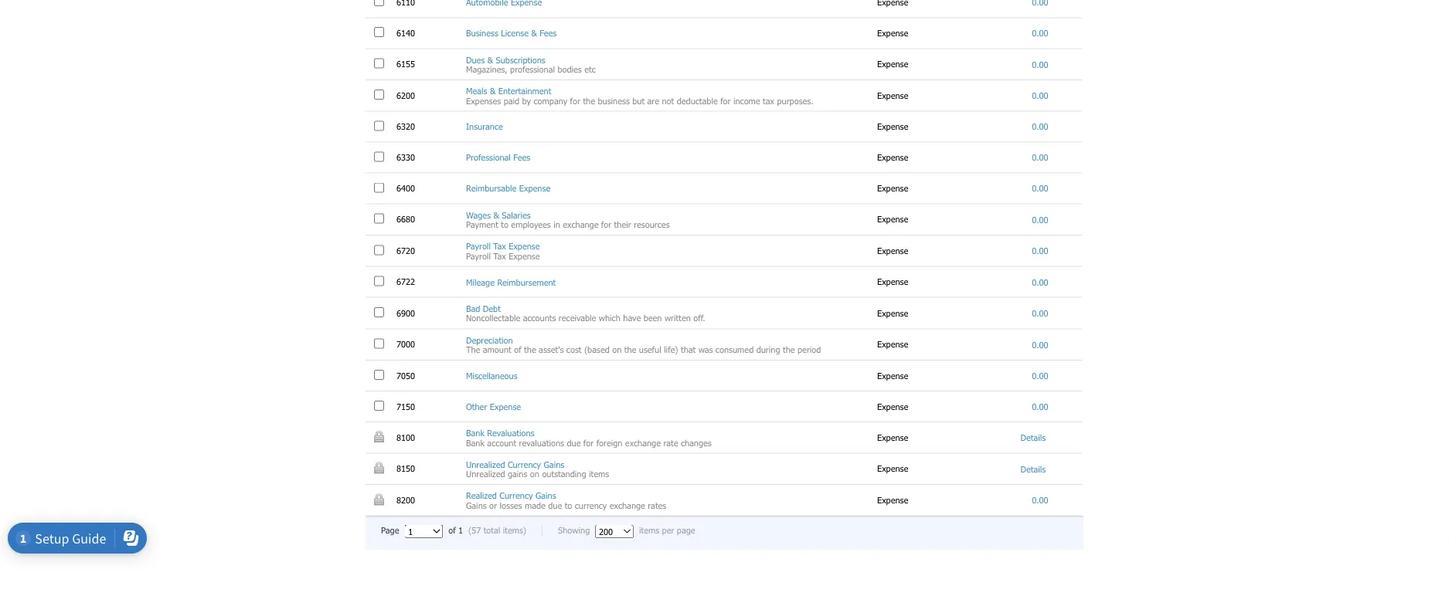 Task type: describe. For each thing, give the bounding box(es) containing it.
expense for 7000
[[877, 340, 911, 350]]

expense for 6155
[[877, 59, 911, 70]]

page
[[381, 526, 404, 536]]

been
[[644, 313, 662, 324]]

other
[[466, 402, 487, 412]]

& for entertainment
[[490, 86, 496, 97]]

1 unrealized from the top
[[466, 460, 505, 470]]

0.00 link for 6900
[[1032, 309, 1048, 319]]

0.00 for 6155
[[1032, 59, 1048, 70]]

income
[[733, 96, 760, 106]]

0.00 link for 6320
[[1032, 122, 1048, 132]]

0.00 for 8200
[[1032, 496, 1048, 506]]

license
[[501, 28, 529, 39]]

1 tax from the top
[[493, 242, 506, 252]]

0.00 for 6140
[[1032, 28, 1048, 39]]

0.00 link for 6400
[[1032, 184, 1048, 194]]

6720
[[396, 246, 418, 256]]

(based
[[584, 345, 610, 355]]

outstanding
[[542, 469, 586, 480]]

6400
[[396, 183, 418, 194]]

1
[[458, 526, 463, 536]]

business
[[466, 28, 498, 39]]

depreciation
[[466, 335, 513, 346]]

gains for outstanding
[[544, 460, 564, 470]]

0.00 for 7050
[[1032, 371, 1048, 381]]

exchange inside realized currency gains gains or losses made due to currency exchange rates
[[610, 501, 645, 511]]

meals & entertainment link
[[466, 86, 551, 97]]

expense for 8100
[[877, 433, 911, 443]]

the inside meals & entertainment expenses paid by company for the business but are not deductable for income tax purposes.
[[583, 96, 595, 106]]

on inside unrealized currency gains unrealized gains on outstanding items
[[530, 469, 539, 480]]

paid
[[504, 96, 519, 106]]

bad debt link
[[466, 304, 501, 314]]

details link for bank account revaluations due for foreign exchange rate changes
[[1020, 433, 1048, 444]]

business license & fees
[[466, 28, 557, 39]]

payment
[[466, 220, 498, 230]]

0.00 for 6900
[[1032, 309, 1048, 319]]

bank revaluations link
[[466, 428, 534, 439]]

expense for 6200
[[877, 91, 911, 101]]

0.00 for 6680
[[1032, 215, 1048, 225]]

mileage reimbursement
[[466, 277, 556, 288]]

depreciation link
[[466, 335, 513, 346]]

which
[[599, 313, 620, 324]]

during
[[756, 345, 780, 355]]

the left the period
[[783, 345, 795, 355]]

you cannot delete/archive system accounts. image for 8150
[[374, 463, 384, 475]]

on inside depreciation the amount of the asset's cost (based on the useful life) that was consumed during the period
[[612, 345, 622, 355]]

useful
[[639, 345, 661, 355]]

wages & salaries payment to employees in exchange for their resources
[[466, 210, 670, 230]]

0.00 link for 6722
[[1032, 277, 1048, 288]]

the
[[466, 345, 480, 355]]

1 payroll from the top
[[466, 242, 491, 252]]

for right company
[[570, 96, 580, 106]]

the left asset's on the bottom left of the page
[[524, 345, 536, 355]]

6330
[[396, 153, 418, 163]]

exchange inside the "bank revaluations bank account revaluations due for foreign exchange rate changes"
[[625, 438, 661, 448]]

1 bank from the top
[[466, 428, 485, 439]]

by
[[522, 96, 531, 106]]

meals & entertainment expenses paid by company for the business but are not deductable for income tax purposes.
[[466, 86, 813, 106]]

reimbursable
[[466, 184, 517, 194]]

rates
[[648, 501, 666, 511]]

accounts
[[523, 313, 556, 324]]

0.00 link for 6680
[[1032, 215, 1048, 225]]

other expense link
[[466, 402, 521, 412]]

0.00 for 6400
[[1032, 184, 1048, 194]]

details for unrealized gains on outstanding items
[[1020, 464, 1048, 475]]

expense for 6900
[[877, 308, 911, 319]]

company
[[534, 96, 567, 106]]

expense for 6722
[[877, 277, 911, 288]]

details for bank account revaluations due for foreign exchange rate changes
[[1020, 433, 1048, 444]]

2 tax from the top
[[493, 251, 506, 262]]

6155
[[396, 59, 418, 70]]

but
[[632, 96, 645, 106]]

life)
[[664, 345, 678, 355]]

for inside wages & salaries payment to employees in exchange for their resources
[[601, 220, 611, 230]]

entertainment
[[498, 86, 551, 97]]

& for subscriptions
[[487, 55, 493, 65]]

details link for unrealized gains on outstanding items
[[1020, 464, 1048, 475]]

written
[[665, 313, 691, 324]]

off.
[[693, 313, 705, 324]]

1 vertical spatial fees
[[513, 153, 530, 163]]

their
[[614, 220, 631, 230]]

not
[[662, 96, 674, 106]]

1 horizontal spatial fees
[[540, 28, 557, 39]]

of inside depreciation the amount of the asset's cost (based on the useful life) that was consumed during the period
[[514, 345, 521, 355]]

showing
[[558, 526, 595, 536]]

expense for 6140
[[877, 28, 911, 38]]

have
[[623, 313, 641, 324]]

debt
[[483, 304, 501, 314]]

0.00 for 6720
[[1032, 246, 1048, 257]]

for inside the "bank revaluations bank account revaluations due for foreign exchange rate changes"
[[583, 438, 594, 448]]

8150
[[396, 464, 418, 475]]

in
[[553, 220, 560, 230]]

dues
[[466, 55, 485, 65]]

expense for 6720
[[877, 246, 911, 256]]

8100
[[396, 433, 418, 443]]

wages
[[466, 210, 491, 221]]

& right the license
[[531, 28, 537, 39]]

0.00 link for 6140
[[1032, 28, 1048, 39]]

to inside wages & salaries payment to employees in exchange for their resources
[[501, 220, 508, 230]]

6900
[[396, 308, 418, 319]]

other expense
[[466, 402, 521, 412]]

8200
[[396, 496, 418, 506]]

realized currency gains gains or losses made due to currency exchange rates
[[466, 491, 666, 511]]

1 vertical spatial of
[[448, 526, 456, 536]]

exchange inside wages & salaries payment to employees in exchange for their resources
[[563, 220, 598, 230]]

due inside the "bank revaluations bank account revaluations due for foreign exchange rate changes"
[[567, 438, 581, 448]]

0.00 for 7150
[[1032, 402, 1048, 412]]

2 bank from the top
[[466, 438, 485, 448]]

consumed
[[716, 345, 754, 355]]

0.00 for 6330
[[1032, 153, 1048, 163]]

expense for 7050
[[877, 371, 911, 381]]

6320
[[396, 122, 418, 132]]

rate
[[663, 438, 678, 448]]

professional
[[466, 153, 511, 163]]

items per page
[[634, 526, 695, 536]]

insurance
[[466, 122, 503, 132]]



Task type: vqa. For each thing, say whether or not it's contained in the screenshot.
The Etc at the left top of the page
yes



Task type: locate. For each thing, give the bounding box(es) containing it.
6 0.00 from the top
[[1032, 184, 1048, 194]]

gains
[[544, 460, 564, 470], [535, 491, 556, 502], [466, 501, 487, 511]]

bank down other
[[466, 428, 485, 439]]

expense for 8200
[[877, 496, 911, 506]]

1 vertical spatial items
[[639, 526, 659, 536]]

due right made
[[548, 501, 562, 511]]

& inside dues & subscriptions magazines, professional bodies etc
[[487, 55, 493, 65]]

0 vertical spatial details link
[[1020, 433, 1048, 444]]

items left per in the left of the page
[[639, 526, 659, 536]]

payroll up mileage
[[466, 251, 491, 262]]

you cannot delete/archive system accounts. image
[[374, 432, 384, 443]]

1 you cannot delete/archive system accounts. image from the top
[[374, 463, 384, 475]]

meals
[[466, 86, 487, 97]]

4 0.00 from the top
[[1032, 122, 1048, 132]]

unrealized down account
[[466, 460, 505, 470]]

0.00 link for 7050
[[1032, 371, 1048, 381]]

4 0.00 link from the top
[[1032, 122, 1048, 132]]

None checkbox
[[374, 0, 384, 7], [374, 121, 384, 131], [374, 183, 384, 193], [374, 246, 384, 256], [374, 277, 384, 287], [374, 339, 384, 349], [374, 401, 384, 411], [374, 0, 384, 7], [374, 121, 384, 131], [374, 183, 384, 193], [374, 246, 384, 256], [374, 277, 384, 287], [374, 339, 384, 349], [374, 401, 384, 411]]

the
[[583, 96, 595, 106], [524, 345, 536, 355], [624, 345, 636, 355], [783, 345, 795, 355]]

expense for 6320
[[877, 122, 911, 132]]

1 horizontal spatial to
[[565, 501, 572, 511]]

you cannot delete/archive system accounts. image for 8200
[[374, 494, 384, 506]]

1 horizontal spatial due
[[567, 438, 581, 448]]

deductable
[[677, 96, 718, 106]]

items
[[589, 469, 609, 480], [639, 526, 659, 536]]

0 horizontal spatial items
[[589, 469, 609, 480]]

0.00 link for 7150
[[1032, 402, 1048, 412]]

0 vertical spatial fees
[[540, 28, 557, 39]]

on right (based
[[612, 345, 622, 355]]

8 0.00 link from the top
[[1032, 246, 1048, 257]]

0 vertical spatial details
[[1020, 433, 1048, 444]]

6722
[[396, 277, 418, 288]]

on
[[612, 345, 622, 355], [530, 469, 539, 480]]

7 0.00 link from the top
[[1032, 215, 1048, 225]]

you cannot delete/archive system accounts. image
[[374, 463, 384, 475], [374, 494, 384, 506]]

expense for 6680
[[877, 215, 911, 225]]

1 vertical spatial currency
[[500, 491, 533, 502]]

expenses
[[466, 96, 501, 106]]

gains for made
[[535, 491, 556, 502]]

1 vertical spatial on
[[530, 469, 539, 480]]

details
[[1020, 433, 1048, 444], [1020, 464, 1048, 475]]

5 0.00 from the top
[[1032, 153, 1048, 163]]

0.00 for 7000
[[1032, 340, 1048, 350]]

etc
[[584, 64, 596, 75]]

payroll down "payment"
[[466, 242, 491, 252]]

0 vertical spatial items
[[589, 469, 609, 480]]

realized
[[466, 491, 497, 502]]

miscellaneous
[[466, 371, 517, 381]]

12 0.00 link from the top
[[1032, 371, 1048, 381]]

6680
[[396, 215, 418, 225]]

0.00 link for 6720
[[1032, 246, 1048, 257]]

0 horizontal spatial of
[[448, 526, 456, 536]]

& inside meals & entertainment expenses paid by company for the business but are not deductable for income tax purposes.
[[490, 86, 496, 97]]

amount
[[483, 345, 511, 355]]

fees right professional in the top left of the page
[[513, 153, 530, 163]]

8 0.00 from the top
[[1032, 246, 1048, 257]]

1 vertical spatial due
[[548, 501, 562, 511]]

5 0.00 link from the top
[[1032, 153, 1048, 163]]

receivable
[[559, 313, 596, 324]]

bodies
[[558, 64, 582, 75]]

& right dues
[[487, 55, 493, 65]]

14 0.00 from the top
[[1032, 496, 1048, 506]]

1 vertical spatial details
[[1020, 464, 1048, 475]]

&
[[531, 28, 537, 39], [487, 55, 493, 65], [490, 86, 496, 97], [493, 210, 499, 221]]

currency
[[508, 460, 541, 470], [500, 491, 533, 502]]

0.00 link for 6200
[[1032, 91, 1048, 101]]

for left foreign
[[583, 438, 594, 448]]

of 1 (57 total items)
[[443, 526, 526, 536]]

11 0.00 link from the top
[[1032, 340, 1048, 350]]

changes
[[681, 438, 712, 448]]

0.00 for 6320
[[1032, 122, 1048, 132]]

1 vertical spatial to
[[565, 501, 572, 511]]

0.00 link for 6155
[[1032, 59, 1048, 70]]

1 details link from the top
[[1020, 433, 1048, 444]]

professional
[[510, 64, 555, 75]]

currency down revaluations
[[508, 460, 541, 470]]

gains down revaluations
[[544, 460, 564, 470]]

items inside unrealized currency gains unrealized gains on outstanding items
[[589, 469, 609, 480]]

1 details from the top
[[1020, 433, 1048, 444]]

items up currency
[[589, 469, 609, 480]]

revaluations
[[519, 438, 564, 448]]

1 0.00 from the top
[[1032, 28, 1048, 39]]

exchange right in
[[563, 220, 598, 230]]

fees right the license
[[540, 28, 557, 39]]

0 vertical spatial currency
[[508, 460, 541, 470]]

payroll tax expense link
[[466, 242, 540, 252]]

for left income
[[720, 96, 731, 106]]

0 horizontal spatial fees
[[513, 153, 530, 163]]

0.00 link for 6330
[[1032, 153, 1048, 163]]

unrealized up "realized"
[[466, 469, 505, 480]]

& right wages
[[493, 210, 499, 221]]

gains inside unrealized currency gains unrealized gains on outstanding items
[[544, 460, 564, 470]]

13 0.00 from the top
[[1032, 402, 1048, 412]]

3 0.00 link from the top
[[1032, 91, 1048, 101]]

0 vertical spatial due
[[567, 438, 581, 448]]

cost
[[566, 345, 582, 355]]

expense for 8150
[[877, 464, 911, 475]]

are
[[647, 96, 659, 106]]

6 0.00 link from the top
[[1032, 184, 1048, 194]]

(57
[[468, 526, 481, 536]]

mileage reimbursement link
[[466, 277, 556, 288]]

to
[[501, 220, 508, 230], [565, 501, 572, 511]]

& inside wages & salaries payment to employees in exchange for their resources
[[493, 210, 499, 221]]

salaries
[[502, 210, 531, 221]]

for left their
[[601, 220, 611, 230]]

miscellaneous link
[[466, 371, 517, 381]]

payroll
[[466, 242, 491, 252], [466, 251, 491, 262]]

1 horizontal spatial of
[[514, 345, 521, 355]]

employees
[[511, 220, 551, 230]]

business license & fees link
[[466, 28, 557, 39]]

on right the gains
[[530, 469, 539, 480]]

you cannot delete/archive system accounts. image left 8150
[[374, 463, 384, 475]]

business
[[598, 96, 630, 106]]

reimbursement
[[497, 277, 556, 288]]

0 vertical spatial you cannot delete/archive system accounts. image
[[374, 463, 384, 475]]

9 0.00 from the top
[[1032, 277, 1048, 288]]

to inside realized currency gains gains or losses made due to currency exchange rates
[[565, 501, 572, 511]]

2 0.00 from the top
[[1032, 59, 1048, 70]]

0.00 link for 8200
[[1032, 496, 1048, 506]]

currency down the gains
[[500, 491, 533, 502]]

0.00 for 6200
[[1032, 91, 1048, 101]]

account
[[487, 438, 516, 448]]

total
[[484, 526, 500, 536]]

noncollectable
[[466, 313, 520, 324]]

depreciation the amount of the asset's cost (based on the useful life) that was consumed during the period
[[466, 335, 821, 355]]

dues & subscriptions magazines, professional bodies etc
[[466, 55, 596, 75]]

2 you cannot delete/archive system accounts. image from the top
[[374, 494, 384, 506]]

the left business at the top
[[583, 96, 595, 106]]

2 details link from the top
[[1020, 464, 1048, 475]]

tax down "payment"
[[493, 242, 506, 252]]

expense for 6330
[[877, 153, 911, 163]]

bank left account
[[466, 438, 485, 448]]

of left 1
[[448, 526, 456, 536]]

details link
[[1020, 433, 1048, 444], [1020, 464, 1048, 475]]

& for salaries
[[493, 210, 499, 221]]

9 0.00 link from the top
[[1032, 277, 1048, 288]]

11 0.00 from the top
[[1032, 340, 1048, 350]]

0.00 link for 7000
[[1032, 340, 1048, 350]]

12 0.00 from the top
[[1032, 371, 1048, 381]]

expense for 7150
[[877, 402, 911, 412]]

bank
[[466, 428, 485, 439], [466, 438, 485, 448]]

or
[[489, 501, 497, 511]]

to left currency
[[565, 501, 572, 511]]

0 vertical spatial exchange
[[563, 220, 598, 230]]

losses
[[500, 501, 522, 511]]

made
[[525, 501, 545, 511]]

1 horizontal spatial on
[[612, 345, 622, 355]]

revaluations
[[487, 428, 534, 439]]

0 horizontal spatial on
[[530, 469, 539, 480]]

1 horizontal spatial items
[[639, 526, 659, 536]]

of right amount
[[514, 345, 521, 355]]

currency
[[575, 501, 607, 511]]

you cannot delete/archive system accounts. image left 8200
[[374, 494, 384, 506]]

for
[[570, 96, 580, 106], [720, 96, 731, 106], [601, 220, 611, 230], [583, 438, 594, 448]]

7150
[[396, 402, 418, 412]]

& right 'meals'
[[490, 86, 496, 97]]

0 horizontal spatial due
[[548, 501, 562, 511]]

dues & subscriptions link
[[466, 55, 545, 65]]

exchange left rates
[[610, 501, 645, 511]]

subscriptions
[[496, 55, 545, 65]]

expense for 6400
[[877, 183, 911, 194]]

period
[[798, 345, 821, 355]]

payroll tax expense payroll tax expense
[[466, 242, 540, 262]]

to up payroll tax expense "link"
[[501, 220, 508, 230]]

7050
[[396, 371, 418, 381]]

currency for on
[[508, 460, 541, 470]]

7000
[[396, 340, 418, 350]]

2 payroll from the top
[[466, 251, 491, 262]]

mileage
[[466, 277, 495, 288]]

exchange left rate
[[625, 438, 661, 448]]

page
[[677, 526, 695, 536]]

0.00 for 6722
[[1032, 277, 1048, 288]]

tax up mileage reimbursement at top left
[[493, 251, 506, 262]]

tax
[[763, 96, 774, 106]]

10 0.00 link from the top
[[1032, 309, 1048, 319]]

was
[[698, 345, 713, 355]]

bad
[[466, 304, 480, 314]]

items)
[[503, 526, 526, 536]]

gains left or
[[466, 501, 487, 511]]

per
[[662, 526, 674, 536]]

0 vertical spatial on
[[612, 345, 622, 355]]

the left useful
[[624, 345, 636, 355]]

due inside realized currency gains gains or losses made due to currency exchange rates
[[548, 501, 562, 511]]

1 vertical spatial details link
[[1020, 464, 1048, 475]]

0 vertical spatial to
[[501, 220, 508, 230]]

10 0.00 from the top
[[1032, 309, 1048, 319]]

unrealized currency gains link
[[466, 460, 564, 470]]

gains down unrealized currency gains unrealized gains on outstanding items
[[535, 491, 556, 502]]

professional fees
[[466, 153, 530, 163]]

currency inside realized currency gains gains or losses made due to currency exchange rates
[[500, 491, 533, 502]]

0 horizontal spatial to
[[501, 220, 508, 230]]

due right revaluations
[[567, 438, 581, 448]]

0 vertical spatial of
[[514, 345, 521, 355]]

of
[[514, 345, 521, 355], [448, 526, 456, 536]]

gains
[[508, 469, 527, 480]]

unrealized currency gains unrealized gains on outstanding items
[[466, 460, 609, 480]]

2 vertical spatial exchange
[[610, 501, 645, 511]]

reimbursable expense link
[[466, 184, 550, 194]]

1 vertical spatial exchange
[[625, 438, 661, 448]]

1 0.00 link from the top
[[1032, 28, 1048, 39]]

bank revaluations bank account revaluations due for foreign exchange rate changes
[[466, 428, 712, 448]]

13 0.00 link from the top
[[1032, 402, 1048, 412]]

14 0.00 link from the top
[[1032, 496, 1048, 506]]

currency for losses
[[500, 491, 533, 502]]

3 0.00 from the top
[[1032, 91, 1048, 101]]

currency inside unrealized currency gains unrealized gains on outstanding items
[[508, 460, 541, 470]]

that
[[681, 345, 696, 355]]

7 0.00 from the top
[[1032, 215, 1048, 225]]

1 vertical spatial you cannot delete/archive system accounts. image
[[374, 494, 384, 506]]

2 0.00 link from the top
[[1032, 59, 1048, 70]]

2 details from the top
[[1020, 464, 1048, 475]]

None checkbox
[[374, 28, 384, 38], [374, 59, 384, 69], [374, 90, 384, 100], [374, 152, 384, 162], [374, 214, 384, 224], [374, 308, 384, 318], [374, 370, 384, 380], [374, 28, 384, 38], [374, 59, 384, 69], [374, 90, 384, 100], [374, 152, 384, 162], [374, 214, 384, 224], [374, 308, 384, 318], [374, 370, 384, 380]]

2 unrealized from the top
[[466, 469, 505, 480]]



